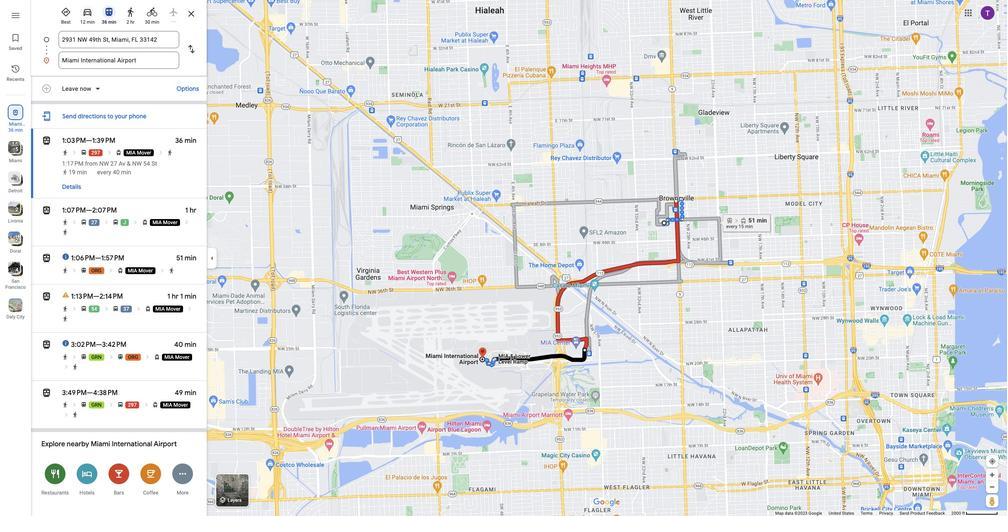 Task type: locate. For each thing, give the bounding box(es) containing it.
2
[[127, 19, 129, 25], [15, 207, 18, 213], [15, 237, 18, 243]]

1:07 pm — 2:07 pm
[[62, 206, 117, 215]]

 down recents
[[12, 108, 19, 117]]

daly
[[6, 315, 15, 320]]

2 hr radio
[[122, 3, 140, 25]]

transit image left 3:02 pm
[[41, 339, 52, 351]]

 right  list
[[41, 253, 52, 265]]

0 horizontal spatial send
[[62, 112, 76, 120]]

36 min inside 36 min option
[[102, 19, 116, 25]]

3:02 pm
[[71, 341, 96, 349]]

1 vertical spatial 2
[[15, 207, 18, 213]]

footer containing map data ©2023 google
[[776, 511, 952, 517]]

1 horizontal spatial 27
[[110, 160, 117, 167]]

light rail image right j
[[142, 219, 148, 226]]

0 horizontal spatial walking image
[[62, 169, 68, 176]]

2 places element
[[9, 206, 18, 214], [9, 236, 18, 244]]

collapse side panel image
[[207, 254, 217, 263]]

google account: tyler black  
(blacklashes1000@gmail.com) image
[[981, 6, 995, 20]]

30
[[145, 19, 150, 25]]

0 vertical spatial bus image
[[81, 150, 87, 156]]

transit image left 1:03 pm
[[41, 135, 52, 147]]

mover
[[137, 150, 151, 156], [163, 220, 178, 226], [138, 268, 153, 274], [166, 306, 180, 312], [175, 355, 190, 361], [174, 402, 188, 408]]

0 vertical spatial 36 min
[[102, 19, 116, 25]]

leave now
[[62, 85, 91, 92]]

1 horizontal spatial send
[[900, 511, 910, 516]]

1 vertical spatial none field
[[62, 52, 176, 69]]

3:42 pm
[[102, 341, 127, 349]]

40
[[113, 169, 120, 176], [174, 341, 183, 349]]

cycling image
[[147, 7, 157, 17]]

francisco
[[5, 285, 26, 290]]

mia mover down 40 min
[[164, 355, 190, 361]]

 left 3:02 pm
[[41, 339, 52, 351]]

light rail image up airport
[[152, 402, 159, 408]]

2 up the livonia
[[15, 207, 18, 213]]

bus image down 1:03 pm — 1:39 pm
[[81, 150, 87, 156]]

37
[[123, 306, 129, 312]]

light rail image for 1 hr
[[142, 219, 148, 226]]

mia mover down the 49
[[163, 402, 188, 408]]

1 horizontal spatial 36 min
[[102, 19, 116, 25]]

0 horizontal spatial org
[[91, 268, 102, 274]]

international
[[112, 440, 152, 449]]

0 vertical spatial information tooltip
[[62, 254, 69, 260]]

train image down the 3:49 pm — 4:38 pm
[[81, 402, 87, 408]]

0 vertical spatial walking image
[[125, 7, 136, 17]]

Destination Miami International Airport field
[[62, 55, 176, 65]]

2 vertical spatial walk image
[[72, 364, 78, 370]]

1 horizontal spatial miami
[[91, 440, 110, 449]]

2000
[[952, 511, 961, 516]]

mia right light rail image at the bottom of the page
[[164, 355, 174, 361]]

4 places element
[[9, 266, 18, 274]]

51 min
[[176, 254, 196, 263]]

1 grn from the top
[[91, 355, 102, 361]]

2 horizontal spatial 36
[[175, 137, 183, 145]]

transit image right  list
[[41, 253, 52, 265]]

hr for 2 hr
[[130, 19, 135, 25]]

light rail image up av
[[116, 150, 122, 156]]

0 vertical spatial walk image
[[168, 268, 175, 274]]

, then image
[[106, 150, 113, 156], [158, 150, 164, 156], [103, 219, 110, 226], [132, 219, 139, 226], [184, 219, 190, 226], [108, 268, 114, 274], [71, 306, 78, 312], [135, 306, 142, 312], [108, 354, 114, 361], [144, 354, 151, 361], [108, 402, 114, 408], [143, 402, 149, 408]]

to
[[107, 112, 113, 120]]

36 inside  list
[[8, 128, 14, 133]]

1 transit image from the top
[[41, 135, 52, 147]]

nw up every on the left of the page
[[99, 160, 109, 167]]

min inside  list
[[15, 128, 23, 133]]

1 vertical spatial 297
[[128, 402, 137, 408]]

— for 3:02 pm
[[96, 341, 102, 349]]

0 vertical spatial 36
[[102, 19, 107, 25]]

2 vertical spatial 36
[[175, 137, 183, 145]]

27
[[110, 160, 117, 167], [91, 220, 97, 226]]

1 vertical spatial grn
[[91, 402, 102, 408]]

org left light rail image at the bottom of the page
[[128, 355, 138, 361]]

footer
[[776, 511, 952, 517]]

2 places element up the livonia
[[9, 206, 18, 214]]

miami inside  list
[[9, 158, 22, 164]]

mia mover up 51
[[153, 220, 178, 226]]

information tooltip left 3:02 pm
[[62, 340, 69, 347]]

train image down 3:42 pm
[[117, 354, 124, 361]]

0 vertical spatial none field
[[62, 31, 176, 48]]

mia up & on the left of the page
[[126, 150, 136, 156]]

1 horizontal spatial 297
[[128, 402, 137, 408]]

none field "starting point 2931 nw 49th st, miami, fl 33142"
[[62, 31, 176, 48]]

none field destination miami international airport
[[62, 52, 176, 69]]

bus image
[[81, 150, 87, 156], [81, 306, 87, 312]]

0 vertical spatial 54
[[143, 160, 150, 167]]

None radio
[[165, 3, 183, 22]]

1 horizontal spatial walk image
[[72, 364, 78, 370]]

0 vertical spatial grn
[[91, 355, 102, 361]]

1:07 pm
[[62, 206, 86, 215]]

0 horizontal spatial 40
[[113, 169, 120, 176]]

2 transit image from the top
[[41, 205, 52, 217]]

send inside "send product feedback" button
[[900, 511, 910, 516]]

2 horizontal spatial hr
[[190, 206, 196, 215]]

org down 1:06 pm — 1:57 pm
[[91, 268, 102, 274]]

 left the 1:07 pm
[[41, 205, 52, 217]]

saved
[[9, 45, 22, 51]]

51
[[176, 254, 183, 263]]

2 none field from the top
[[62, 52, 176, 69]]

0 vertical spatial miami
[[9, 158, 22, 164]]

&
[[127, 160, 131, 167]]

light rail image for 49 min
[[152, 402, 159, 408]]

, then image
[[71, 150, 78, 156], [71, 219, 78, 226], [71, 268, 78, 274], [159, 268, 166, 274], [103, 306, 110, 312], [187, 306, 193, 312], [71, 354, 78, 361], [63, 364, 69, 370], [71, 402, 78, 408], [63, 412, 69, 418]]

 for 51 min
[[41, 253, 52, 265]]

bus image down 1:13 pm
[[81, 306, 87, 312]]

2 2 places element from the top
[[9, 236, 18, 244]]

2 vertical spatial hr
[[172, 293, 179, 301]]

36 min
[[102, 19, 116, 25], [8, 128, 23, 133], [175, 137, 196, 145]]

now
[[80, 85, 91, 92]]

bus image
[[81, 219, 87, 226], [113, 219, 119, 226], [113, 306, 119, 312], [117, 402, 124, 408]]

0 horizontal spatial 36 min
[[8, 128, 23, 133]]

mia right j
[[153, 220, 162, 226]]

2 horizontal spatial walk image
[[168, 268, 175, 274]]

297 up from
[[91, 150, 100, 156]]

1 vertical spatial walking image
[[62, 169, 68, 176]]

1 horizontal spatial org
[[128, 355, 138, 361]]

terms
[[861, 511, 873, 516]]

54 down 1:13 pm — 2:14 pm at the left
[[91, 306, 97, 312]]

1 horizontal spatial 54
[[143, 160, 150, 167]]

privacy
[[880, 511, 893, 516]]

best travel modes image
[[61, 7, 71, 17]]

options
[[177, 85, 199, 93]]

0 vertical spatial 27
[[110, 160, 117, 167]]

light rail image right 37
[[145, 306, 151, 312]]

1 horizontal spatial 36
[[102, 19, 107, 25]]

 for 1 hr
[[41, 205, 52, 217]]

0 horizontal spatial 54
[[91, 306, 97, 312]]

2 hr
[[127, 19, 135, 25]]

2 vertical spatial 2
[[15, 237, 18, 243]]

bus image down 4:38 pm
[[117, 402, 124, 408]]

walking image left 19 at the top of the page
[[62, 169, 68, 176]]

1 none field from the top
[[62, 31, 176, 48]]

reverse starting point and destination image
[[186, 44, 196, 54]]

1 horizontal spatial hr
[[172, 293, 179, 301]]

0 horizontal spatial miami
[[9, 158, 22, 164]]

1 vertical spatial org
[[128, 355, 138, 361]]

0 horizontal spatial 1
[[167, 293, 170, 301]]

nw
[[99, 160, 109, 167], [132, 160, 142, 167]]

1 list item from the top
[[31, 31, 207, 59]]

transit image
[[41, 135, 52, 147], [41, 205, 52, 217]]

mia mover for 40 min
[[164, 355, 190, 361]]

walk image down 3:02 pm
[[72, 364, 78, 370]]

0 vertical spatial 297
[[91, 150, 100, 156]]

1 vertical spatial 36 min
[[8, 128, 23, 133]]

49 min
[[175, 389, 196, 398]]

0 horizontal spatial 27
[[91, 220, 97, 226]]

list item down 2 hr
[[31, 31, 207, 59]]

send inside send directions to your phone button
[[62, 112, 76, 120]]

0 vertical spatial transit image
[[41, 135, 52, 147]]

send left directions
[[62, 112, 76, 120]]

1 vertical spatial 54
[[91, 306, 97, 312]]

bus image left j
[[113, 219, 119, 226]]

min inside option
[[87, 19, 95, 25]]

list item down "starting point 2931 nw 49th st, miami, fl 33142" 'field'
[[31, 52, 207, 69]]

 left warning tooltip
[[41, 291, 52, 303]]

— for 1:07 pm
[[86, 206, 92, 215]]

1 vertical spatial hr
[[190, 206, 196, 215]]

mia up airport
[[163, 402, 172, 408]]

none field down "starting point 2931 nw 49th st, miami, fl 33142" 'field'
[[62, 52, 176, 69]]

1 hr
[[185, 206, 196, 215]]

3
[[15, 177, 18, 183]]

3:49 pm — 4:38 pm
[[62, 389, 118, 398]]

1 vertical spatial 27
[[91, 220, 97, 226]]

1 horizontal spatial walking image
[[125, 7, 136, 17]]

1:03 pm — 1:39 pm
[[62, 137, 115, 145]]

grn down '3:02 pm — 3:42 pm'
[[91, 355, 102, 361]]

1:03 pm
[[62, 137, 86, 145]]

flights image
[[168, 7, 179, 17]]

transit image
[[104, 7, 114, 17], [41, 253, 52, 265], [41, 291, 52, 303], [41, 339, 52, 351], [41, 387, 52, 399]]

1 information tooltip from the top
[[62, 254, 69, 260]]

27 down 1:07 pm — 2:07 pm at the left top of the page
[[91, 220, 97, 226]]

walk image
[[168, 268, 175, 274], [62, 354, 69, 361], [72, 364, 78, 370]]

mia mover for 49 min
[[163, 402, 188, 408]]

nw right & on the left of the page
[[132, 160, 142, 167]]

train image
[[81, 354, 87, 361], [117, 354, 124, 361], [81, 402, 87, 408]]

None field
[[62, 31, 176, 48], [62, 52, 176, 69]]

send left product
[[900, 511, 910, 516]]

©2023
[[795, 511, 808, 516]]

0 vertical spatial hr
[[130, 19, 135, 25]]

transit image left warning tooltip
[[41, 291, 52, 303]]

2 vertical spatial 36 min
[[175, 137, 196, 145]]

list item
[[31, 31, 207, 59], [31, 52, 207, 69]]

mover for 49 min
[[174, 402, 188, 408]]

2 horizontal spatial 36 min
[[175, 137, 196, 145]]

54
[[143, 160, 150, 167], [91, 306, 97, 312]]

miami
[[9, 158, 22, 164], [91, 440, 110, 449]]

0 vertical spatial send
[[62, 112, 76, 120]]

27 left av
[[110, 160, 117, 167]]

bus image left 37
[[113, 306, 119, 312]]

mia
[[126, 150, 136, 156], [153, 220, 162, 226], [128, 268, 137, 274], [155, 306, 165, 312], [164, 355, 174, 361], [163, 402, 172, 408]]

information tooltip left the 1:06 pm
[[62, 254, 69, 260]]

hr inside radio
[[130, 19, 135, 25]]

1 vertical spatial walk image
[[62, 354, 69, 361]]

hr
[[130, 19, 135, 25], [190, 206, 196, 215], [172, 293, 179, 301]]

 left 3:49 pm
[[41, 387, 52, 399]]

list
[[31, 31, 207, 69]]

light rail image
[[116, 150, 122, 156], [142, 219, 148, 226], [117, 268, 124, 274], [145, 306, 151, 312], [152, 402, 159, 408]]

2 up doral
[[15, 237, 18, 243]]

none field up destination miami international airport 'field'
[[62, 31, 176, 48]]

google maps element
[[0, 0, 1007, 517]]

explore nearby miami international airport
[[41, 440, 177, 449]]

bars
[[114, 490, 124, 496]]

train image down 3:02 pm
[[81, 354, 87, 361]]

297
[[91, 150, 100, 156], [128, 402, 137, 408]]

org for train icon
[[91, 268, 102, 274]]

leave
[[62, 85, 78, 92]]

hr for 1 hr 1 min
[[172, 293, 179, 301]]

0 horizontal spatial nw
[[99, 160, 109, 167]]

—
[[86, 137, 92, 145], [86, 206, 92, 215], [95, 254, 101, 263], [93, 293, 99, 301], [96, 341, 102, 349], [87, 389, 93, 398]]

details button
[[58, 179, 85, 195]]

transit image right driving icon at the left
[[104, 7, 114, 17]]

36 min inside  list
[[8, 128, 23, 133]]

google
[[809, 511, 822, 516]]

mover for 1 hr 1 min
[[166, 306, 180, 312]]

1 vertical spatial 40
[[174, 341, 183, 349]]

0 vertical spatial 2
[[127, 19, 129, 25]]

miami right nearby
[[91, 440, 110, 449]]

30 min radio
[[143, 3, 161, 25]]

menu image
[[10, 10, 21, 21]]

12
[[80, 19, 86, 25]]

54 left the st
[[143, 160, 150, 167]]

0 horizontal spatial hr
[[130, 19, 135, 25]]

product
[[911, 511, 926, 516]]

min
[[87, 19, 95, 25], [108, 19, 116, 25], [151, 19, 159, 25], [15, 128, 23, 133], [185, 137, 196, 145], [77, 169, 87, 176], [121, 169, 131, 176], [185, 254, 196, 263], [185, 293, 196, 301], [185, 341, 196, 349], [185, 389, 196, 398]]

49
[[175, 389, 183, 398]]

0 horizontal spatial 36
[[8, 128, 14, 133]]

bus image for 49 min
[[117, 402, 124, 408]]

miami down 5
[[9, 158, 22, 164]]

walk image
[[62, 150, 69, 156], [167, 150, 173, 156], [62, 219, 69, 226], [62, 229, 69, 236], [62, 268, 69, 274], [62, 306, 69, 312], [62, 316, 69, 322], [62, 402, 69, 408], [72, 412, 78, 418]]

 left 1:03 pm
[[41, 135, 52, 147]]

phone
[[129, 112, 147, 120]]

j
[[123, 220, 126, 226]]

grn
[[91, 355, 102, 361], [91, 402, 102, 408]]

1 vertical spatial send
[[900, 511, 910, 516]]

1 2 places element from the top
[[9, 206, 18, 214]]

1 horizontal spatial nw
[[132, 160, 142, 167]]

walking image
[[125, 7, 136, 17], [62, 169, 68, 176]]

1 nw from the left
[[99, 160, 109, 167]]

2 bus image from the top
[[81, 306, 87, 312]]

walking image up 2 hr
[[125, 7, 136, 17]]

daly city button
[[0, 295, 31, 322]]

more button
[[167, 458, 199, 501]]

mia mover down '1 hr 1 min'
[[155, 306, 180, 312]]

nearby
[[67, 440, 89, 449]]

— for 1:03 pm
[[86, 137, 92, 145]]

walk image up 3:49 pm
[[62, 354, 69, 361]]

0 horizontal spatial 297
[[91, 150, 100, 156]]

bus image for 1 hr
[[113, 219, 119, 226]]

2 grn from the top
[[91, 402, 102, 408]]

2 list item from the top
[[31, 52, 207, 69]]

2 up "starting point 2931 nw 49th st, miami, fl 33142" field
[[127, 19, 129, 25]]

2 information tooltip from the top
[[62, 340, 69, 347]]

org for train image underneath 3:42 pm
[[128, 355, 138, 361]]

walk image up '1 hr 1 min'
[[168, 268, 175, 274]]

1 vertical spatial miami
[[91, 440, 110, 449]]

transit image left the 1:07 pm
[[41, 205, 52, 217]]

1 bus image from the top
[[81, 150, 87, 156]]

options button
[[172, 81, 203, 97]]

0 vertical spatial org
[[91, 268, 102, 274]]

explore
[[41, 440, 65, 449]]

mia for 49 min
[[163, 402, 172, 408]]

1 vertical spatial 2 places element
[[9, 236, 18, 244]]

st
[[152, 160, 157, 167]]

2 nw from the left
[[132, 160, 142, 167]]

1:06 pm
[[71, 254, 95, 263]]

297 up international
[[128, 402, 137, 408]]

org
[[91, 268, 102, 274], [128, 355, 138, 361]]

footer inside google maps element
[[776, 511, 952, 517]]

1 vertical spatial transit image
[[41, 205, 52, 217]]

30 min
[[145, 19, 159, 25]]

1 vertical spatial information tooltip
[[62, 340, 69, 347]]

grn down the 3:49 pm — 4:38 pm
[[91, 402, 102, 408]]

2 for doral
[[15, 237, 18, 243]]

1 vertical spatial bus image
[[81, 306, 87, 312]]

mia right 37
[[155, 306, 165, 312]]

1 vertical spatial 36
[[8, 128, 14, 133]]

privacy button
[[880, 511, 893, 517]]

bus image for 1 hr 1 min
[[113, 306, 119, 312]]

0 vertical spatial 2 places element
[[9, 206, 18, 214]]

2 horizontal spatial 1
[[185, 206, 188, 215]]

city
[[17, 315, 25, 320]]

send directions to your phone button
[[58, 108, 151, 125]]

1:17 pm from nw 27 av & nw 54 st
[[62, 160, 157, 167]]

information tooltip
[[62, 254, 69, 260], [62, 340, 69, 347]]

2 places element up doral
[[9, 236, 18, 244]]

5
[[15, 147, 18, 153]]



Task type: describe. For each thing, give the bounding box(es) containing it.
restaurants button
[[39, 458, 71, 501]]

recents
[[7, 76, 24, 82]]

4:38 pm
[[93, 389, 118, 398]]

12 min radio
[[78, 3, 97, 25]]

livonia
[[8, 218, 23, 224]]

min inside 'option'
[[151, 19, 159, 25]]

terms button
[[861, 511, 873, 517]]

show street view coverage image
[[986, 495, 999, 508]]

3:49 pm
[[62, 389, 87, 398]]

2 for livonia
[[15, 207, 18, 213]]

hotels button
[[71, 458, 103, 501]]

40 min
[[174, 341, 196, 349]]

bus image for 36 min
[[81, 150, 87, 156]]

— for 1:06 pm
[[95, 254, 101, 263]]

send for send product feedback
[[900, 511, 910, 516]]

walking image inside the directions main content
[[62, 169, 68, 176]]

mia for 1 hr 1 min
[[155, 306, 165, 312]]

best
[[61, 19, 71, 25]]

 for 49 min
[[41, 387, 52, 399]]

2 places element for livonia
[[9, 206, 18, 214]]

2 inside radio
[[127, 19, 129, 25]]

transit image for 1:06 pm
[[41, 253, 52, 265]]

transit image inside 36 min option
[[104, 7, 114, 17]]

united states button
[[829, 511, 855, 517]]

map data ©2023 google
[[776, 511, 822, 516]]

united
[[829, 511, 841, 516]]

0 horizontal spatial walk image
[[62, 354, 69, 361]]

mia mover up & on the left of the page
[[126, 150, 151, 156]]

close directions image
[[186, 9, 196, 19]]

light rail image down 1:57 pm
[[117, 268, 124, 274]]

data
[[785, 511, 794, 516]]

grn for 40 min
[[91, 355, 102, 361]]

send directions to your phone
[[62, 112, 147, 120]]

36 inside 36 min option
[[102, 19, 107, 25]]

directions main content
[[31, 0, 207, 517]]

map
[[776, 511, 784, 516]]

36 inside the directions main content
[[175, 137, 183, 145]]

1:17 pm
[[62, 160, 83, 167]]

coffee
[[143, 490, 158, 496]]

leave now button
[[59, 84, 104, 95]]

bus image down 1:07 pm — 2:07 pm at the left top of the page
[[81, 219, 87, 226]]

leave now option
[[62, 84, 93, 93]]

1:06 pm — 1:57 pm
[[71, 254, 124, 263]]

— for 3:49 pm
[[87, 389, 93, 398]]

 for 36 min
[[41, 135, 52, 147]]

san
[[12, 279, 20, 284]]

every
[[97, 169, 111, 176]]

show your location image
[[989, 458, 997, 466]]

 for 1 hr 1 min
[[41, 291, 52, 303]]

directions
[[78, 112, 106, 120]]

2000 ft button
[[952, 511, 998, 516]]

send product feedback button
[[900, 511, 945, 517]]

av
[[119, 160, 125, 167]]

doral
[[10, 249, 21, 254]]

min inside option
[[108, 19, 116, 25]]

19 min
[[69, 169, 87, 176]]

recents button
[[0, 60, 31, 84]]

zoom in image
[[989, 472, 996, 479]]

airport
[[154, 440, 177, 449]]

details
[[62, 183, 81, 191]]

4
[[15, 267, 18, 273]]

zoom out image
[[989, 484, 996, 491]]

2:14 pm
[[99, 293, 123, 301]]

1 for 1 hr 1 min
[[167, 293, 170, 301]]

12 min
[[80, 19, 95, 25]]

information tooltip for 3:02 pm
[[62, 340, 69, 347]]

mia mover for 1 hr 1 min
[[155, 306, 180, 312]]

1:13 pm — 2:14 pm
[[71, 293, 123, 301]]

2000 ft
[[952, 511, 965, 516]]

transit image for 1:13 pm
[[41, 291, 52, 303]]

1 for 1 hr
[[185, 206, 188, 215]]

transit image for 1:07 pm
[[41, 205, 52, 217]]

mia mover up 37
[[128, 268, 153, 274]]

driving image
[[82, 7, 93, 17]]

1 horizontal spatial 40
[[174, 341, 183, 349]]

mia for 40 min
[[164, 355, 174, 361]]

1:39 pm
[[92, 137, 115, 145]]

mia mover for 1 hr
[[153, 220, 178, 226]]

Starting point 2931 NW 49th St, Miami, FL 33142 field
[[62, 34, 176, 45]]

states
[[842, 511, 855, 516]]

hr for 1 hr
[[190, 206, 196, 215]]

3:02 pm — 3:42 pm
[[71, 341, 127, 349]]

36 min radio
[[100, 3, 118, 25]]

transit image left 3:49 pm
[[41, 387, 52, 399]]

walking image inside 2 hr radio
[[125, 7, 136, 17]]

36 min inside the directions main content
[[175, 137, 196, 145]]

bars button
[[103, 458, 135, 501]]

train image for 49 min
[[81, 402, 87, 408]]

2:07 pm
[[92, 206, 117, 215]]

light rail image for 1 hr 1 min
[[145, 306, 151, 312]]

every 40 min
[[97, 169, 131, 176]]

transit image for 1:03 pm
[[41, 135, 52, 147]]

 for 40 min
[[41, 339, 52, 351]]

— for 1:13 pm
[[93, 293, 99, 301]]

1:57 pm
[[101, 254, 124, 263]]

miami inside the directions main content
[[91, 440, 110, 449]]

2 places element for doral
[[9, 236, 18, 244]]

0 vertical spatial 40
[[113, 169, 120, 176]]

1 hr 1 min
[[167, 293, 196, 301]]

send for send directions to your phone
[[62, 112, 76, 120]]

warning tooltip
[[62, 292, 69, 299]]

Best radio
[[57, 3, 75, 25]]

mia up 37
[[128, 268, 137, 274]]

 list
[[0, 0, 31, 517]]

ft
[[963, 511, 965, 516]]

5 places element
[[9, 146, 18, 153]]

coffee button
[[135, 458, 167, 501]]

feedback
[[927, 511, 945, 516]]

bus image for 1 hr 1 min
[[81, 306, 87, 312]]

san francisco
[[5, 279, 26, 290]]

grn for 49 min
[[91, 402, 102, 408]]

daly city
[[6, 315, 25, 320]]

mover for 1 hr
[[163, 220, 178, 226]]

1:13 pm
[[71, 293, 93, 301]]

1 horizontal spatial 1
[[180, 293, 183, 301]]

 inside list
[[12, 108, 19, 117]]

mia for 1 hr
[[153, 220, 162, 226]]

transit image for 3:02 pm
[[41, 339, 52, 351]]

detroit
[[8, 188, 23, 194]]

send product feedback
[[900, 511, 945, 516]]

mover for 40 min
[[175, 355, 190, 361]]

from
[[85, 160, 98, 167]]

hotels
[[80, 490, 95, 496]]

saved button
[[0, 29, 31, 53]]

more
[[177, 490, 189, 496]]

train image for 40 min
[[81, 354, 87, 361]]

your
[[115, 112, 127, 120]]

train image
[[81, 268, 87, 274]]

19
[[69, 169, 75, 176]]

list inside google maps element
[[31, 31, 207, 69]]

light rail image
[[154, 354, 160, 361]]

layers
[[228, 498, 242, 504]]

3 places element
[[9, 176, 18, 184]]

information tooltip for 1:06 pm
[[62, 254, 69, 260]]



Task type: vqa. For each thing, say whether or not it's contained in the screenshot.
the Things
no



